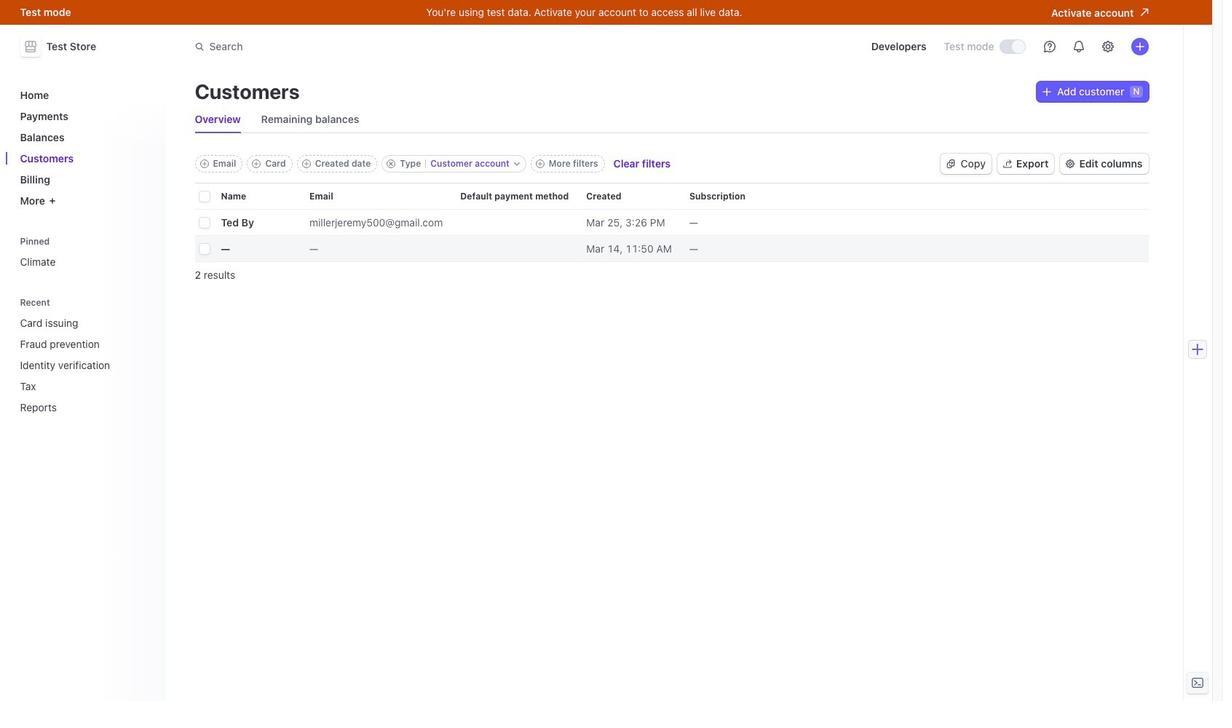 Task type: locate. For each thing, give the bounding box(es) containing it.
tab list
[[195, 106, 1148, 133]]

None search field
[[186, 33, 597, 60]]

Select All checkbox
[[199, 192, 209, 202]]

Test mode checkbox
[[1000, 40, 1025, 53]]

add more filters image
[[536, 159, 544, 168]]

pinned element
[[14, 231, 157, 274]]

Select item checkbox
[[199, 218, 209, 228]]

notifications image
[[1073, 41, 1084, 52]]

1 recent element from the top
[[14, 292, 157, 419]]

recent element
[[14, 292, 157, 419], [14, 311, 157, 419]]

edit pins image
[[142, 237, 151, 246]]

toolbar
[[195, 155, 671, 173]]

svg image
[[1042, 87, 1051, 96]]

svg image
[[946, 159, 955, 168]]



Task type: describe. For each thing, give the bounding box(es) containing it.
Search text field
[[186, 33, 597, 60]]

settings image
[[1102, 41, 1113, 52]]

core navigation links element
[[14, 83, 157, 213]]

edit type image
[[514, 161, 520, 167]]

Select item checkbox
[[199, 244, 209, 254]]

remove type image
[[387, 159, 396, 168]]

add card image
[[252, 159, 261, 168]]

help image
[[1044, 41, 1055, 52]]

add email image
[[200, 159, 209, 168]]

2 recent element from the top
[[14, 311, 157, 419]]

add created date image
[[302, 159, 311, 168]]

clear history image
[[142, 298, 151, 307]]



Task type: vqa. For each thing, say whether or not it's contained in the screenshot.
'Recognized Revenue'
no



